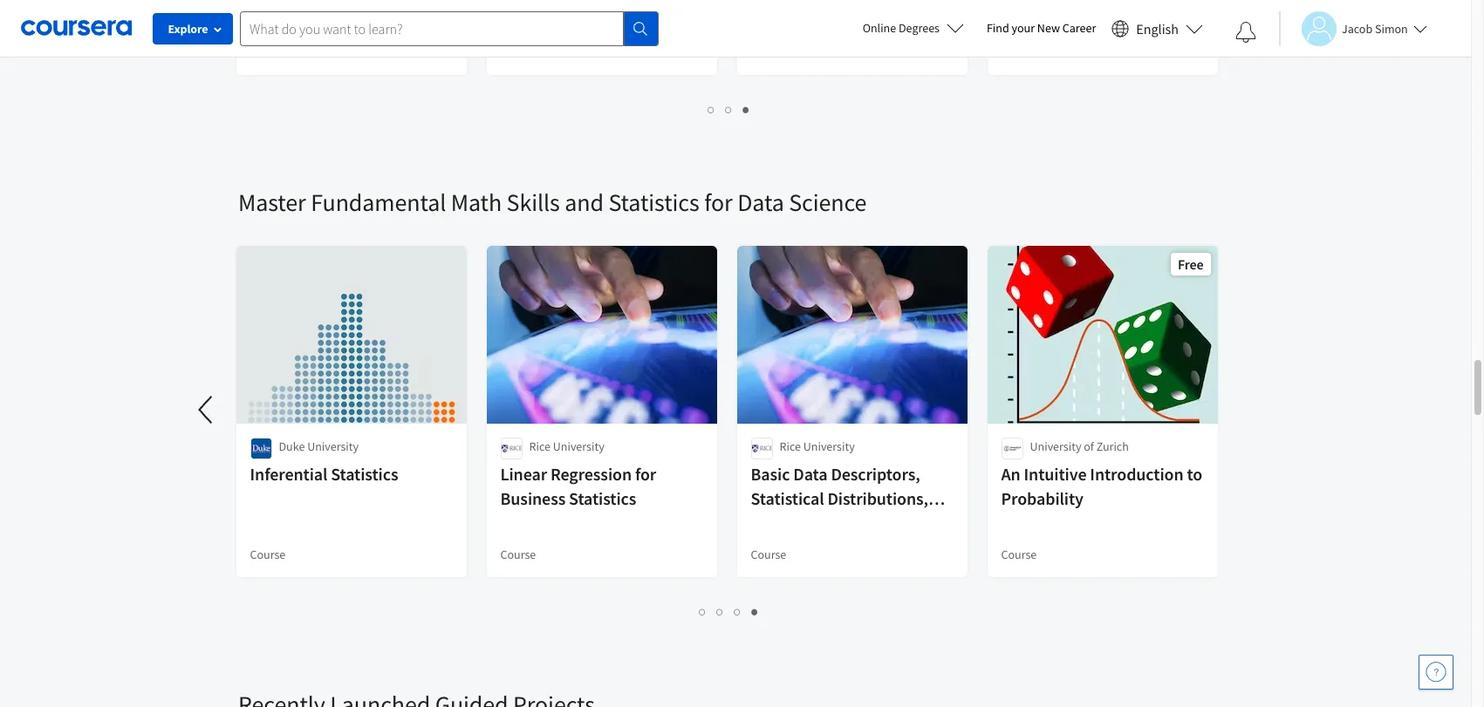 Task type: vqa. For each thing, say whether or not it's contained in the screenshot.
If within you can answer the questionnaire by interpreting the questions through an industry lens. for example, instead of "how many students do you supervise?", you can answer as if the question was, "how many employees do you supervise?", etc. you can also leave the questionnaire section blank.
no



Task type: locate. For each thing, give the bounding box(es) containing it.
data inside basic data descriptors, statistical distributions, and application to business decisions
[[794, 463, 828, 485]]

1 vertical spatial 1
[[699, 604, 706, 620]]

2 vertical spatial statistics
[[569, 488, 637, 510]]

3 for topmost "2" button
[[743, 101, 750, 118]]

rice university for regression
[[530, 439, 605, 455]]

list
[[238, 99, 1220, 120], [238, 602, 1220, 622]]

1 rice university from the left
[[530, 439, 605, 455]]

rice right rice university icon
[[780, 439, 801, 455]]

business down the linear on the bottom of page
[[501, 488, 566, 510]]

career
[[1062, 20, 1096, 36]]

online degrees
[[863, 20, 940, 36]]

jacob simon
[[1342, 21, 1408, 36]]

0 vertical spatial and
[[565, 187, 604, 218]]

1 vertical spatial list
[[238, 602, 1220, 622]]

and right skills
[[565, 187, 604, 218]]

2 course link from the left
[[485, 0, 719, 77]]

0 vertical spatial 1
[[708, 101, 715, 118]]

1 horizontal spatial 3
[[743, 101, 750, 118]]

zurich
[[1097, 439, 1129, 455]]

1 for the bottom "2" button
[[699, 604, 706, 620]]

1 horizontal spatial data
[[794, 463, 828, 485]]

0 vertical spatial to
[[1187, 463, 1203, 485]]

business inside linear regression for business statistics
[[501, 488, 566, 510]]

1 inside master fundamental math skills and statistics for data science carousel element
[[699, 604, 706, 620]]

1 horizontal spatial for
[[704, 187, 733, 218]]

skills
[[507, 187, 560, 218]]

university up intuitive
[[1030, 439, 1082, 455]]

university up regression
[[553, 439, 605, 455]]

university
[[308, 439, 359, 455], [553, 439, 605, 455], [804, 439, 855, 455], [1030, 439, 1082, 455]]

university up inferential statistics
[[308, 439, 359, 455]]

3 for the bottom "2" button
[[734, 604, 741, 620]]

1 horizontal spatial to
[[1187, 463, 1203, 485]]

None search field
[[240, 11, 659, 46]]

linear regression for business statistics
[[501, 463, 657, 510]]

course
[[250, 44, 286, 60], [501, 44, 536, 60], [751, 44, 787, 60], [1002, 44, 1037, 60], [250, 547, 286, 563], [501, 547, 536, 563], [751, 547, 787, 563], [1002, 547, 1037, 563]]

online degrees button
[[849, 9, 978, 47]]

data up statistical
[[794, 463, 828, 485]]

1 horizontal spatial 2
[[725, 101, 732, 118]]

2
[[725, 101, 732, 118], [717, 604, 724, 620]]

1 vertical spatial 3
[[734, 604, 741, 620]]

1 for topmost "2" button
[[708, 101, 715, 118]]

inferential statistics
[[250, 463, 399, 485]]

rice university
[[530, 439, 605, 455], [780, 439, 855, 455]]

0 vertical spatial business
[[501, 488, 566, 510]]

2 button
[[720, 99, 738, 120], [712, 602, 729, 622]]

rice university up basic
[[780, 439, 855, 455]]

free
[[1178, 256, 1204, 273]]

an intuitive introduction to probability
[[1002, 463, 1203, 510]]

data left science at the top right of the page
[[737, 187, 784, 218]]

0 vertical spatial 3 button
[[738, 99, 755, 120]]

0 horizontal spatial 1
[[699, 604, 706, 620]]

1 horizontal spatial business
[[751, 537, 816, 558]]

fundamental
[[311, 187, 446, 218]]

1 horizontal spatial rice university
[[780, 439, 855, 455]]

find your new career link
[[978, 17, 1105, 39]]

3 inside master fundamental math skills and statistics for data science carousel element
[[734, 604, 741, 620]]

3 university from the left
[[804, 439, 855, 455]]

0 vertical spatial 1 button
[[703, 99, 720, 120]]

statistics
[[608, 187, 699, 218], [331, 463, 399, 485], [569, 488, 637, 510]]

0 vertical spatial 2
[[725, 101, 732, 118]]

rice right rice university image
[[530, 439, 551, 455]]

to down distributions,
[[871, 512, 886, 534]]

business down the "application"
[[751, 537, 816, 558]]

data
[[737, 187, 784, 218], [794, 463, 828, 485]]

3 button
[[738, 99, 755, 120], [729, 602, 746, 622]]

2 university from the left
[[553, 439, 605, 455]]

university of zurich
[[1030, 439, 1129, 455]]

1 vertical spatial and
[[751, 512, 780, 534]]

1
[[708, 101, 715, 118], [699, 604, 706, 620]]

1 rice from the left
[[530, 439, 551, 455]]

2 rice university from the left
[[780, 439, 855, 455]]

rice for linear
[[530, 439, 551, 455]]

business inside basic data descriptors, statistical distributions, and application to business decisions
[[751, 537, 816, 558]]

2 inside master fundamental math skills and statistics for data science carousel element
[[717, 604, 724, 620]]

1 vertical spatial 2
[[717, 604, 724, 620]]

1 horizontal spatial and
[[751, 512, 780, 534]]

1 vertical spatial 3 button
[[729, 602, 746, 622]]

simon
[[1375, 21, 1408, 36]]

0 vertical spatial statistics
[[608, 187, 699, 218]]

0 horizontal spatial rice university
[[530, 439, 605, 455]]

3 button for the bottom "2" button
[[729, 602, 746, 622]]

0 horizontal spatial for
[[636, 463, 657, 485]]

1 vertical spatial business
[[751, 537, 816, 558]]

0 horizontal spatial rice
[[530, 439, 551, 455]]

show notifications image
[[1235, 22, 1256, 43]]

1 vertical spatial 1 button
[[694, 602, 712, 622]]

regression
[[551, 463, 632, 485]]

0 horizontal spatial 2
[[717, 604, 724, 620]]

1 vertical spatial to
[[871, 512, 886, 534]]

for
[[704, 187, 733, 218], [636, 463, 657, 485]]

0 horizontal spatial business
[[501, 488, 566, 510]]

1 vertical spatial data
[[794, 463, 828, 485]]

english button
[[1105, 0, 1210, 57]]

rice university image
[[751, 438, 773, 460]]

1 horizontal spatial rice
[[780, 439, 801, 455]]

help center image
[[1426, 662, 1447, 683]]

2 list from the top
[[238, 602, 1220, 622]]

1 horizontal spatial 1
[[708, 101, 715, 118]]

0 horizontal spatial data
[[737, 187, 784, 218]]

1 course link from the left
[[235, 0, 469, 77]]

university for regression
[[553, 439, 605, 455]]

to right introduction
[[1187, 463, 1203, 485]]

0 horizontal spatial to
[[871, 512, 886, 534]]

rice university up regression
[[530, 439, 605, 455]]

application
[[783, 512, 868, 534]]

duke
[[279, 439, 305, 455]]

0 horizontal spatial and
[[565, 187, 604, 218]]

master fundamental math skills and statistics for data science
[[238, 187, 867, 218]]

to inside an intuitive introduction to probability
[[1187, 463, 1203, 485]]

1 button for topmost "2" button
[[703, 99, 720, 120]]

university of zurich image
[[1002, 438, 1023, 460]]

1 university from the left
[[308, 439, 359, 455]]

to
[[1187, 463, 1203, 485], [871, 512, 886, 534]]

1 vertical spatial for
[[636, 463, 657, 485]]

course link
[[235, 0, 469, 77], [485, 0, 719, 77], [736, 0, 969, 77], [986, 0, 1220, 77]]

3 button inside master fundamental math skills and statistics for data science carousel element
[[729, 602, 746, 622]]

0 vertical spatial 3
[[743, 101, 750, 118]]

university up descriptors,
[[804, 439, 855, 455]]

1 button inside master fundamental math skills and statistics for data science carousel element
[[694, 602, 712, 622]]

to inside basic data descriptors, statistical distributions, and application to business decisions
[[871, 512, 886, 534]]

and
[[565, 187, 604, 218], [751, 512, 780, 534]]

1 button
[[703, 99, 720, 120], [694, 602, 712, 622]]

probability
[[1002, 488, 1084, 510]]

business
[[501, 488, 566, 510], [751, 537, 816, 558]]

statistical
[[751, 488, 824, 510]]

2 rice from the left
[[780, 439, 801, 455]]

0 horizontal spatial 3
[[734, 604, 741, 620]]

explore
[[168, 21, 208, 37]]

coursera image
[[21, 14, 132, 42]]

duke university image
[[250, 438, 272, 460]]

0 vertical spatial list
[[238, 99, 1220, 120]]

3
[[743, 101, 750, 118], [734, 604, 741, 620]]

and down statistical
[[751, 512, 780, 534]]

0 vertical spatial for
[[704, 187, 733, 218]]

rice
[[530, 439, 551, 455], [780, 439, 801, 455]]

list inside master fundamental math skills and statistics for data science carousel element
[[238, 602, 1220, 622]]



Task type: describe. For each thing, give the bounding box(es) containing it.
linear
[[501, 463, 548, 485]]

What do you want to learn? text field
[[240, 11, 624, 46]]

distributions,
[[828, 488, 929, 510]]

4 button
[[746, 602, 764, 622]]

degrees
[[899, 20, 940, 36]]

university for statistics
[[308, 439, 359, 455]]

rice for basic
[[780, 439, 801, 455]]

jacob
[[1342, 21, 1373, 36]]

english
[[1136, 20, 1179, 37]]

basic
[[751, 463, 790, 485]]

duke university
[[279, 439, 359, 455]]

science
[[789, 187, 867, 218]]

intuitive
[[1024, 463, 1087, 485]]

basic data descriptors, statistical distributions, and application to business decisions
[[751, 463, 929, 558]]

0 vertical spatial 2 button
[[720, 99, 738, 120]]

1 vertical spatial statistics
[[331, 463, 399, 485]]

for inside linear regression for business statistics
[[636, 463, 657, 485]]

descriptors,
[[831, 463, 921, 485]]

and inside basic data descriptors, statistical distributions, and application to business decisions
[[751, 512, 780, 534]]

rice university for data
[[780, 439, 855, 455]]

3 button for topmost "2" button
[[738, 99, 755, 120]]

find your new career
[[987, 20, 1096, 36]]

rice university image
[[501, 438, 523, 460]]

0 vertical spatial data
[[737, 187, 784, 218]]

introduction
[[1090, 463, 1184, 485]]

2 for topmost "2" button
[[725, 101, 732, 118]]

of
[[1084, 439, 1094, 455]]

master
[[238, 187, 306, 218]]

previous slide image
[[186, 389, 228, 431]]

1 button for the bottom "2" button
[[694, 602, 712, 622]]

your
[[1012, 20, 1035, 36]]

find
[[987, 20, 1009, 36]]

decisions
[[820, 537, 890, 558]]

inferential
[[250, 463, 328, 485]]

4
[[752, 604, 759, 620]]

statistics inside linear regression for business statistics
[[569, 488, 637, 510]]

math
[[451, 187, 502, 218]]

master fundamental math skills and statistics for data science link
[[238, 187, 867, 218]]

4 university from the left
[[1030, 439, 1082, 455]]

1 vertical spatial 2 button
[[712, 602, 729, 622]]

master fundamental math skills and statistics for data science carousel element
[[0, 134, 1233, 637]]

new
[[1037, 20, 1060, 36]]

chevron down image
[[67, 26, 79, 39]]

3 course link from the left
[[736, 0, 969, 77]]

explore button
[[153, 13, 233, 44]]

4 course link from the left
[[986, 0, 1220, 77]]

jacob simon button
[[1279, 11, 1427, 46]]

online
[[863, 20, 896, 36]]

university for data
[[804, 439, 855, 455]]

1 list from the top
[[238, 99, 1220, 120]]

2 for the bottom "2" button
[[717, 604, 724, 620]]

an
[[1002, 463, 1021, 485]]



